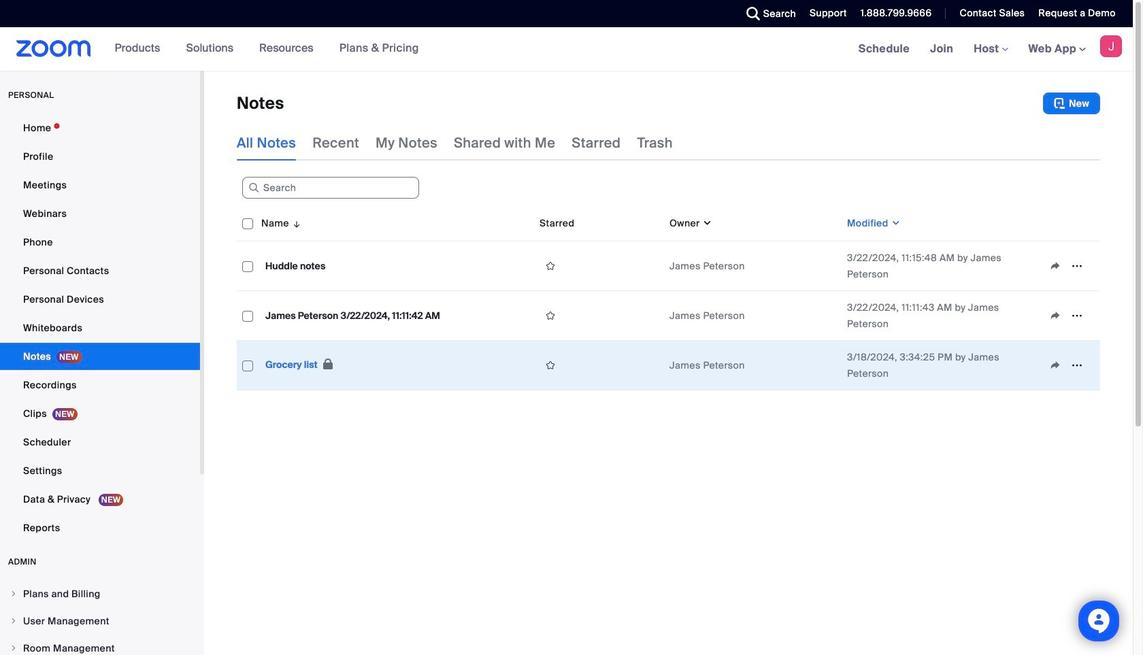 Task type: describe. For each thing, give the bounding box(es) containing it.
1 menu item from the top
[[0, 581, 200, 607]]

admin menu menu
[[0, 581, 200, 656]]

down image
[[700, 216, 713, 230]]

profile picture image
[[1101, 35, 1123, 57]]

personal menu menu
[[0, 114, 200, 543]]

arrow down image
[[289, 215, 302, 231]]

zoom logo image
[[16, 40, 91, 57]]

product information navigation
[[105, 27, 429, 71]]

meetings navigation
[[849, 27, 1133, 71]]

huddle notes unstarred image
[[540, 260, 562, 272]]

right image for first menu item from the top of the 'admin menu' menu
[[10, 590, 18, 598]]

james peterson 3/22/2024, 11:11:42 am unstarred image
[[540, 310, 562, 322]]



Task type: locate. For each thing, give the bounding box(es) containing it.
1 right image from the top
[[10, 590, 18, 598]]

Search text field
[[242, 177, 419, 199]]

1 vertical spatial right image
[[10, 645, 18, 653]]

grocery list unstarred image
[[540, 359, 562, 372]]

2 vertical spatial menu item
[[0, 636, 200, 656]]

application
[[237, 206, 1111, 401]]

2 right image from the top
[[10, 645, 18, 653]]

right image up right icon
[[10, 590, 18, 598]]

3 menu item from the top
[[0, 636, 200, 656]]

0 vertical spatial right image
[[10, 590, 18, 598]]

right image
[[10, 617, 18, 626]]

banner
[[0, 27, 1133, 71]]

1 vertical spatial menu item
[[0, 609, 200, 634]]

right image
[[10, 590, 18, 598], [10, 645, 18, 653]]

2 menu item from the top
[[0, 609, 200, 634]]

right image for 1st menu item from the bottom of the 'admin menu' menu
[[10, 645, 18, 653]]

menu item
[[0, 581, 200, 607], [0, 609, 200, 634], [0, 636, 200, 656]]

right image down right icon
[[10, 645, 18, 653]]

tabs of all notes page tab list
[[237, 125, 673, 161]]

0 vertical spatial menu item
[[0, 581, 200, 607]]



Task type: vqa. For each thing, say whether or not it's contained in the screenshot.
Looks
no



